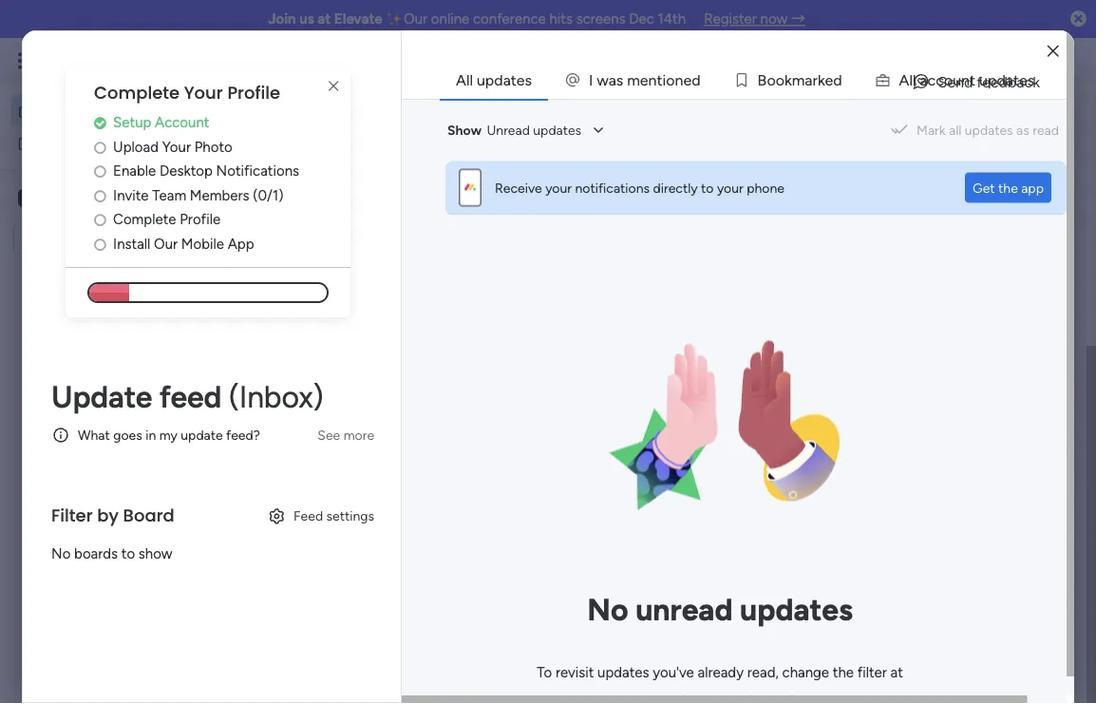 Task type: locate. For each thing, give the bounding box(es) containing it.
0 vertical spatial my
[[320, 101, 345, 121]]

4 a from the left
[[1006, 71, 1014, 89]]

see left more
[[318, 427, 340, 443]]

0 horizontal spatial t
[[657, 71, 663, 89]]

complete up setup
[[94, 81, 180, 105]]

1 n from the left
[[648, 71, 657, 89]]

1 horizontal spatial our
[[404, 10, 428, 28]]

0 vertical spatial your
[[184, 81, 223, 105]]

circle o image down circle o icon
[[94, 188, 106, 203]]

setup account link
[[94, 112, 351, 133]]

1 vertical spatial in
[[146, 427, 156, 443]]

at right filter
[[891, 664, 903, 681]]

work down the workspaces
[[405, 185, 436, 202]]

your down monday work management
[[184, 81, 223, 105]]

0 horizontal spatial profile
[[180, 211, 221, 228]]

0 horizontal spatial at
[[318, 10, 331, 28]]

setup account
[[113, 114, 209, 131]]

c left send
[[928, 71, 936, 89]]

3 o from the left
[[776, 71, 785, 89]]

in left my
[[146, 427, 156, 443]]

account
[[155, 114, 209, 131]]

0 horizontal spatial main
[[44, 189, 77, 207]]

management inside main workspace work management
[[439, 185, 523, 202]]

1 horizontal spatial to
[[701, 180, 714, 196]]

main inside main workspace work management
[[384, 158, 420, 179]]

your right of
[[757, 692, 785, 703]]

the right get
[[999, 180, 1018, 196]]

management down join
[[192, 50, 295, 71]]

2 circle o image from the top
[[94, 188, 106, 203]]

a right the a
[[920, 71, 928, 89]]

3 circle o image from the top
[[94, 213, 106, 227]]

what goes in my update feed?
[[78, 427, 260, 443]]

1 horizontal spatial u
[[980, 71, 988, 89]]

see plans
[[332, 53, 390, 69]]

main down the workspaces
[[384, 158, 420, 179]]

update
[[51, 378, 152, 415]]

already
[[698, 664, 744, 681]]

1 vertical spatial management
[[439, 185, 523, 202]]

workspace for main workspace
[[81, 189, 156, 207]]

workspace selection element
[[18, 187, 159, 209]]

templates down get
[[919, 207, 987, 225]]

k
[[785, 71, 792, 89], [818, 71, 825, 89]]

dapulse x slim image
[[322, 75, 345, 98]]

corner
[[695, 692, 736, 703]]

to revisit updates you've already read, change the filter at the top left corner of your feed.
[[537, 664, 903, 703]]

main
[[384, 158, 420, 179], [44, 189, 77, 207]]

c
[[928, 71, 936, 89], [936, 71, 944, 89]]

2 o from the left
[[767, 71, 776, 89]]

0 vertical spatial in
[[938, 142, 950, 160]]

1 vertical spatial no
[[587, 591, 628, 627]]

1 horizontal spatial at
[[891, 664, 903, 681]]

Search in workspace field
[[40, 228, 159, 250]]

m for a
[[792, 71, 805, 89]]

n left p
[[962, 71, 970, 89]]

feed?
[[226, 427, 260, 443]]

0 vertical spatial no
[[51, 545, 71, 562]]

circle o image
[[94, 140, 106, 154], [94, 188, 106, 203], [94, 213, 106, 227], [94, 237, 106, 251]]

0 vertical spatial templates
[[880, 165, 948, 183]]

1 horizontal spatial m
[[338, 166, 357, 193]]

e right 'i'
[[684, 71, 692, 89]]

our
[[404, 10, 428, 28], [154, 235, 178, 252]]

1 horizontal spatial m
[[792, 71, 805, 89]]

4 e from the left
[[1019, 71, 1028, 89]]

m down the my workspaces
[[338, 166, 357, 193]]

updates inside to revisit updates you've already read, change the filter at the top left corner of your feed.
[[598, 664, 649, 681]]

monday work management
[[85, 50, 295, 71]]

e
[[640, 71, 648, 89], [684, 71, 692, 89], [825, 71, 833, 89], [1019, 71, 1028, 89]]

workspace down show
[[425, 158, 507, 179]]

i
[[589, 71, 593, 89]]

no for no unread updates
[[587, 591, 628, 627]]

2 horizontal spatial d
[[997, 71, 1006, 89]]

updates
[[477, 71, 532, 89], [533, 122, 582, 138], [740, 591, 853, 627], [598, 664, 649, 681]]

0 horizontal spatial m
[[627, 71, 640, 89]]

feed settings
[[294, 508, 374, 524]]

1 e from the left
[[640, 71, 648, 89]]

l right the a
[[913, 71, 916, 89]]

4 circle o image from the top
[[94, 237, 106, 251]]

your
[[838, 142, 868, 160], [545, 180, 572, 196], [717, 180, 744, 196], [757, 692, 785, 703]]

circle o image left install
[[94, 237, 106, 251]]

t left p
[[970, 71, 976, 89]]

my inside button
[[42, 135, 60, 151]]

0 horizontal spatial u
[[953, 71, 962, 89]]

circle o image inside upload your photo link
[[94, 140, 106, 154]]

1 k from the left
[[785, 71, 792, 89]]

workspace
[[425, 158, 507, 179], [81, 189, 156, 207]]

register
[[704, 10, 757, 28]]

the left top
[[620, 692, 641, 703]]

1 horizontal spatial k
[[818, 71, 825, 89]]

1 vertical spatial templates
[[919, 207, 987, 225]]

contact sales
[[858, 597, 941, 613]]

2 horizontal spatial work
[[405, 185, 436, 202]]

your left the phone
[[717, 180, 744, 196]]

0 horizontal spatial s
[[616, 71, 623, 89]]

show
[[448, 122, 482, 138]]

no
[[51, 545, 71, 562], [587, 591, 628, 627]]

receive
[[495, 180, 542, 196]]

work down home
[[63, 135, 92, 151]]

read,
[[747, 664, 779, 681]]

elevate
[[334, 10, 383, 28]]

updates right all
[[477, 71, 532, 89]]

setup
[[113, 114, 151, 131]]

1 vertical spatial to
[[121, 545, 135, 562]]

1 horizontal spatial in
[[938, 142, 950, 160]]

filter
[[858, 664, 887, 681]]

lottie animation image
[[568, 272, 872, 576]]

updates up change
[[740, 591, 853, 627]]

workspaces
[[349, 101, 442, 121]]

workflow
[[872, 142, 934, 160]]

my for my work
[[42, 135, 60, 151]]

in inside boost your workflow in minutes with ready-made templates
[[938, 142, 950, 160]]

all updates link
[[441, 62, 547, 98]]

1 vertical spatial profile
[[180, 211, 221, 228]]

1 circle o image from the top
[[94, 140, 106, 154]]

l
[[910, 71, 913, 89], [913, 71, 916, 89]]

project management
[[45, 274, 169, 290]]

complete
[[94, 81, 180, 105], [113, 211, 176, 228]]

s left bob builder image
[[1028, 71, 1035, 89]]

14th
[[658, 10, 686, 28]]

0 horizontal spatial work
[[63, 135, 92, 151]]

n left 'i'
[[648, 71, 657, 89]]

1 horizontal spatial n
[[675, 71, 684, 89]]

getting started element
[[783, 304, 1068, 380]]

workspace inside main workspace work management
[[425, 158, 507, 179]]

1 m from the left
[[627, 71, 640, 89]]

1 vertical spatial at
[[891, 664, 903, 681]]

our right ✨
[[404, 10, 428, 28]]

see inside button
[[318, 427, 340, 443]]

m for the left workspace icon
[[22, 190, 33, 206]]

to left show at the left bottom
[[121, 545, 135, 562]]

main down my work
[[44, 189, 77, 207]]

to
[[537, 664, 552, 681]]

circle o image up circle o icon
[[94, 140, 106, 154]]

see for see more
[[318, 427, 340, 443]]

your down account
[[162, 138, 191, 155]]

update
[[181, 427, 223, 443]]

install our mobile app
[[113, 235, 254, 252]]

1 vertical spatial work
[[63, 135, 92, 151]]

m
[[338, 166, 357, 193], [22, 190, 33, 206]]

tab list
[[440, 61, 1067, 99]]

complete profile
[[113, 211, 221, 228]]

templates down the workflow
[[880, 165, 948, 183]]

unread
[[636, 591, 733, 627]]

my down home
[[42, 135, 60, 151]]

2 t from the left
[[970, 71, 976, 89]]

t right p
[[1014, 71, 1019, 89]]

e left 'i'
[[640, 71, 648, 89]]

0 vertical spatial work
[[153, 50, 188, 71]]

my work button
[[11, 128, 204, 158]]

1 horizontal spatial d
[[833, 71, 842, 89]]

1 vertical spatial our
[[154, 235, 178, 252]]

explore
[[864, 207, 915, 225]]

at right the us
[[318, 10, 331, 28]]

1 horizontal spatial s
[[1028, 71, 1035, 89]]

1 vertical spatial your
[[162, 138, 191, 155]]

circle o image for invite
[[94, 188, 106, 203]]

no left boards
[[51, 545, 71, 562]]

circle o image for upload
[[94, 140, 106, 154]]

1 a from the left
[[609, 71, 616, 89]]

a right b
[[805, 71, 813, 89]]

complete your profile
[[94, 81, 280, 105]]

my for my workspaces
[[320, 101, 345, 121]]

app
[[228, 235, 254, 252]]

management down show
[[439, 185, 523, 202]]

2 n from the left
[[675, 71, 684, 89]]

option
[[0, 265, 242, 269]]

circle o image up search in workspace field
[[94, 213, 106, 227]]

at
[[318, 10, 331, 28], [891, 664, 903, 681]]

circle o image inside the invite team members (0/1) link
[[94, 188, 106, 203]]

1 vertical spatial see
[[318, 427, 340, 443]]

templates inside button
[[919, 207, 987, 225]]

1 d from the left
[[692, 71, 701, 89]]

0 vertical spatial profile
[[227, 81, 280, 105]]

home button
[[11, 95, 204, 125]]

0 horizontal spatial workspace
[[81, 189, 156, 207]]

workspace image down the my workspaces
[[325, 157, 371, 202]]

team
[[152, 186, 186, 204]]

0 vertical spatial at
[[318, 10, 331, 28]]

sales
[[911, 597, 941, 613]]

0 vertical spatial workspace
[[425, 158, 507, 179]]

n right 'i'
[[675, 71, 684, 89]]

1 horizontal spatial no
[[587, 591, 628, 627]]

1 vertical spatial my
[[42, 135, 60, 151]]

circle o image inside complete profile link
[[94, 213, 106, 227]]

0 horizontal spatial no
[[51, 545, 71, 562]]

s right w
[[616, 71, 623, 89]]

m left "main workspace"
[[22, 190, 33, 206]]

your up made
[[838, 142, 868, 160]]

profile up setup account link
[[227, 81, 280, 105]]

updates right unread
[[533, 122, 582, 138]]

0 horizontal spatial k
[[785, 71, 792, 89]]

0 vertical spatial see
[[332, 53, 355, 69]]

main for main workspace work management
[[384, 158, 420, 179]]

management
[[192, 50, 295, 71], [439, 185, 523, 202]]

0 horizontal spatial m
[[22, 190, 33, 206]]

main workspace
[[44, 189, 156, 207]]

0 vertical spatial complete
[[94, 81, 180, 105]]

my down dapulse x slim icon
[[320, 101, 345, 121]]

1 horizontal spatial work
[[153, 50, 188, 71]]

the left filter
[[833, 664, 854, 681]]

work for my
[[63, 135, 92, 151]]

0 horizontal spatial to
[[121, 545, 135, 562]]

0 vertical spatial main
[[384, 158, 420, 179]]

in left minutes
[[938, 142, 950, 160]]

t right w
[[657, 71, 663, 89]]

main inside workspace selection element
[[44, 189, 77, 207]]

see
[[332, 53, 355, 69], [318, 427, 340, 443]]

1 t from the left
[[657, 71, 663, 89]]

work inside main workspace work management
[[405, 185, 436, 202]]

m inside workspace selection element
[[22, 190, 33, 206]]

a right p
[[1006, 71, 1014, 89]]

updates up top
[[598, 664, 649, 681]]

work for monday
[[153, 50, 188, 71]]

our down complete profile
[[154, 235, 178, 252]]

0 horizontal spatial n
[[648, 71, 657, 89]]

0 vertical spatial to
[[701, 180, 714, 196]]

0 horizontal spatial my
[[42, 135, 60, 151]]

no up revisit
[[587, 591, 628, 627]]

e right p
[[1019, 71, 1028, 89]]

you've
[[653, 664, 694, 681]]

2 vertical spatial work
[[405, 185, 436, 202]]

1 vertical spatial main
[[44, 189, 77, 207]]

profile down the invite team members (0/1)
[[180, 211, 221, 228]]

boost
[[794, 142, 834, 160]]

circle o image inside install our mobile app link
[[94, 237, 106, 251]]

0 vertical spatial the
[[999, 180, 1018, 196]]

1 vertical spatial complete
[[113, 211, 176, 228]]

complete for complete your profile
[[94, 81, 180, 105]]

2 horizontal spatial n
[[962, 71, 970, 89]]

1 horizontal spatial my
[[320, 101, 345, 121]]

e right "r"
[[825, 71, 833, 89]]

1 horizontal spatial t
[[970, 71, 976, 89]]

1 horizontal spatial management
[[439, 185, 523, 202]]

3 d from the left
[[997, 71, 1006, 89]]

2 l from the left
[[913, 71, 916, 89]]

templates inside boost your workflow in minutes with ready-made templates
[[880, 165, 948, 183]]

0 horizontal spatial the
[[620, 692, 641, 703]]

see up dapulse x slim icon
[[332, 53, 355, 69]]

templates image image
[[800, 0, 1051, 125]]

1 horizontal spatial main
[[384, 158, 420, 179]]

0 vertical spatial management
[[192, 50, 295, 71]]

2 horizontal spatial t
[[1014, 71, 1019, 89]]

(0/1)
[[253, 186, 284, 204]]

2 horizontal spatial the
[[999, 180, 1018, 196]]

show unread updates
[[448, 122, 582, 138]]

app
[[1021, 180, 1044, 196]]

a right i
[[609, 71, 616, 89]]

see inside button
[[332, 53, 355, 69]]

see more
[[318, 427, 374, 443]]

1 horizontal spatial the
[[833, 664, 854, 681]]

work inside button
[[63, 135, 92, 151]]

workspace down enable
[[81, 189, 156, 207]]

2 m from the left
[[792, 71, 805, 89]]

m left 'i'
[[627, 71, 640, 89]]

0 vertical spatial our
[[404, 10, 428, 28]]

workspace image left "main workspace"
[[18, 188, 37, 209]]

main workspace work management
[[384, 158, 523, 202]]

complete up install
[[113, 211, 176, 228]]

register now →
[[704, 10, 806, 28]]

1 vertical spatial workspace
[[81, 189, 156, 207]]

m left "r"
[[792, 71, 805, 89]]

my workspaces
[[320, 101, 442, 121]]

to right directly
[[701, 180, 714, 196]]

complete profile link
[[94, 209, 351, 230]]

t
[[657, 71, 663, 89], [970, 71, 976, 89], [1014, 71, 1019, 89]]

0 horizontal spatial d
[[692, 71, 701, 89]]

invite team members (0/1)
[[113, 186, 284, 204]]

updates inside all updates "link"
[[477, 71, 532, 89]]

work up complete your profile
[[153, 50, 188, 71]]

your right receive
[[545, 180, 572, 196]]

c right the a
[[936, 71, 944, 89]]

1 horizontal spatial workspace
[[425, 158, 507, 179]]

b
[[758, 71, 767, 89]]

workspace image
[[325, 157, 371, 202], [18, 188, 37, 209]]

workspace for main workspace work management
[[425, 158, 507, 179]]

l left send
[[910, 71, 913, 89]]

d
[[692, 71, 701, 89], [833, 71, 842, 89], [997, 71, 1006, 89]]



Task type: describe. For each thing, give the bounding box(es) containing it.
circle o image for install
[[94, 237, 106, 251]]

by
[[97, 503, 119, 528]]

3 e from the left
[[825, 71, 833, 89]]

send feedback button
[[904, 67, 1048, 97]]

1 s from the left
[[616, 71, 623, 89]]

get the app
[[973, 180, 1044, 196]]

4 o from the left
[[944, 71, 953, 89]]

notifications
[[575, 180, 650, 196]]

p
[[988, 71, 997, 89]]

install
[[113, 235, 150, 252]]

boost your workflow in minutes with ready-made templates
[[794, 142, 1042, 183]]

what
[[78, 427, 110, 443]]

my
[[159, 427, 178, 443]]

→
[[791, 10, 806, 28]]

goes
[[113, 427, 142, 443]]

(inbox)
[[229, 378, 324, 415]]

upload
[[113, 138, 159, 155]]

updates for show unread updates
[[533, 122, 582, 138]]

0 horizontal spatial in
[[146, 427, 156, 443]]

a
[[899, 71, 910, 89]]

0 horizontal spatial management
[[192, 50, 295, 71]]

2 vertical spatial the
[[620, 692, 641, 703]]

enable
[[113, 162, 156, 179]]

filter
[[51, 503, 93, 528]]

0 horizontal spatial workspace image
[[18, 188, 37, 209]]

join us at elevate ✨ our online conference hits screens dec 14th
[[268, 10, 686, 28]]

1 c from the left
[[928, 71, 936, 89]]

all
[[456, 71, 473, 89]]

2 d from the left
[[833, 71, 842, 89]]

contact sales element
[[783, 577, 1068, 653]]

feed.
[[789, 692, 821, 703]]

3 t from the left
[[1014, 71, 1019, 89]]

install our mobile app link
[[94, 233, 351, 254]]

conference
[[473, 10, 546, 28]]

1 o from the left
[[666, 71, 675, 89]]

made
[[839, 165, 877, 183]]

complete for complete profile
[[113, 211, 176, 228]]

with
[[1012, 142, 1042, 160]]

of
[[740, 692, 753, 703]]

hits
[[550, 10, 573, 28]]

top
[[644, 692, 666, 703]]

explore templates button
[[794, 197, 1056, 235]]

enable desktop notifications link
[[94, 160, 351, 182]]

2 k from the left
[[818, 71, 825, 89]]

3 n from the left
[[962, 71, 970, 89]]

show
[[138, 545, 172, 562]]

online
[[431, 10, 470, 28]]

screens
[[576, 10, 626, 28]]

i w a s m e n t i o n e d
[[589, 71, 701, 89]]

lottie animation element
[[568, 272, 872, 576]]

desktop
[[160, 162, 213, 179]]

revisit
[[556, 664, 594, 681]]

2 u from the left
[[980, 71, 988, 89]]

invite
[[113, 186, 149, 204]]

photo
[[194, 138, 233, 155]]

2 e from the left
[[684, 71, 692, 89]]

1 vertical spatial the
[[833, 664, 854, 681]]

updates for to revisit updates you've already read, change the filter at the top left corner of your feed.
[[598, 664, 649, 681]]

the inside button
[[999, 180, 1018, 196]]

management
[[91, 274, 169, 290]]

circle o image
[[94, 164, 106, 178]]

more
[[344, 427, 374, 443]]

mobile
[[181, 235, 224, 252]]

contact
[[858, 597, 908, 613]]

upload your photo link
[[94, 136, 351, 158]]

feed
[[294, 508, 323, 524]]

explore templates
[[864, 207, 987, 225]]

your for photo
[[162, 138, 191, 155]]

my work
[[42, 135, 92, 151]]

see more button
[[310, 420, 382, 450]]

1 u from the left
[[953, 71, 962, 89]]

at inside to revisit updates you've already read, change the filter at the top left corner of your feed.
[[891, 664, 903, 681]]

unread
[[487, 122, 530, 138]]

check circle image
[[94, 116, 106, 130]]

board
[[123, 503, 175, 528]]

phone
[[747, 180, 785, 196]]

project
[[45, 274, 88, 290]]

select product image
[[17, 51, 36, 70]]

d for a l l a c c o u n t u p d a t e s
[[997, 71, 1006, 89]]

dec
[[629, 10, 654, 28]]

b o o k m a r k e d
[[758, 71, 842, 89]]

no unread updates
[[587, 591, 853, 627]]

see plans button
[[307, 47, 398, 75]]

d for i w a s m e n t i o n e d
[[692, 71, 701, 89]]

update feed (inbox)
[[51, 378, 324, 415]]

a l l a c c o u n t u p d a t e s
[[899, 71, 1035, 89]]

1 horizontal spatial profile
[[227, 81, 280, 105]]

members
[[190, 186, 249, 204]]

w
[[597, 71, 609, 89]]

change
[[782, 664, 829, 681]]

your inside to revisit updates you've already read, change the filter at the top left corner of your feed.
[[757, 692, 785, 703]]

no for no boards to show
[[51, 545, 71, 562]]

boards
[[74, 545, 118, 562]]

2 s from the left
[[1028, 71, 1035, 89]]

main for main workspace
[[44, 189, 77, 207]]

settings
[[326, 508, 374, 524]]

tab list containing all updates
[[440, 61, 1067, 99]]

your for profile
[[184, 81, 223, 105]]

us
[[299, 10, 314, 28]]

enable desktop notifications
[[113, 162, 299, 179]]

2 a from the left
[[805, 71, 813, 89]]

2 c from the left
[[936, 71, 944, 89]]

register now → link
[[704, 10, 806, 28]]

close image
[[1048, 44, 1059, 58]]

bob builder image
[[1043, 46, 1074, 76]]

m for the rightmost workspace icon
[[338, 166, 357, 193]]

circle o image for complete
[[94, 213, 106, 227]]

feed settings button
[[259, 500, 382, 531]]

3 a from the left
[[920, 71, 928, 89]]

invite team members (0/1) link
[[94, 185, 351, 206]]

feedback
[[977, 73, 1040, 91]]

see for see plans
[[332, 53, 355, 69]]

1 horizontal spatial workspace image
[[325, 157, 371, 202]]

receive your notifications directly to your phone
[[495, 180, 785, 196]]

filter by board
[[51, 503, 175, 528]]

no boards to show
[[51, 545, 172, 562]]

send
[[938, 73, 973, 91]]

m for e
[[627, 71, 640, 89]]

1 l from the left
[[910, 71, 913, 89]]

your inside boost your workflow in minutes with ready-made templates
[[838, 142, 868, 160]]

updates for no unread updates
[[740, 591, 853, 627]]

✨
[[386, 10, 400, 28]]

0 horizontal spatial our
[[154, 235, 178, 252]]

project management list box
[[0, 262, 242, 555]]



Task type: vqa. For each thing, say whether or not it's contained in the screenshot.
w
yes



